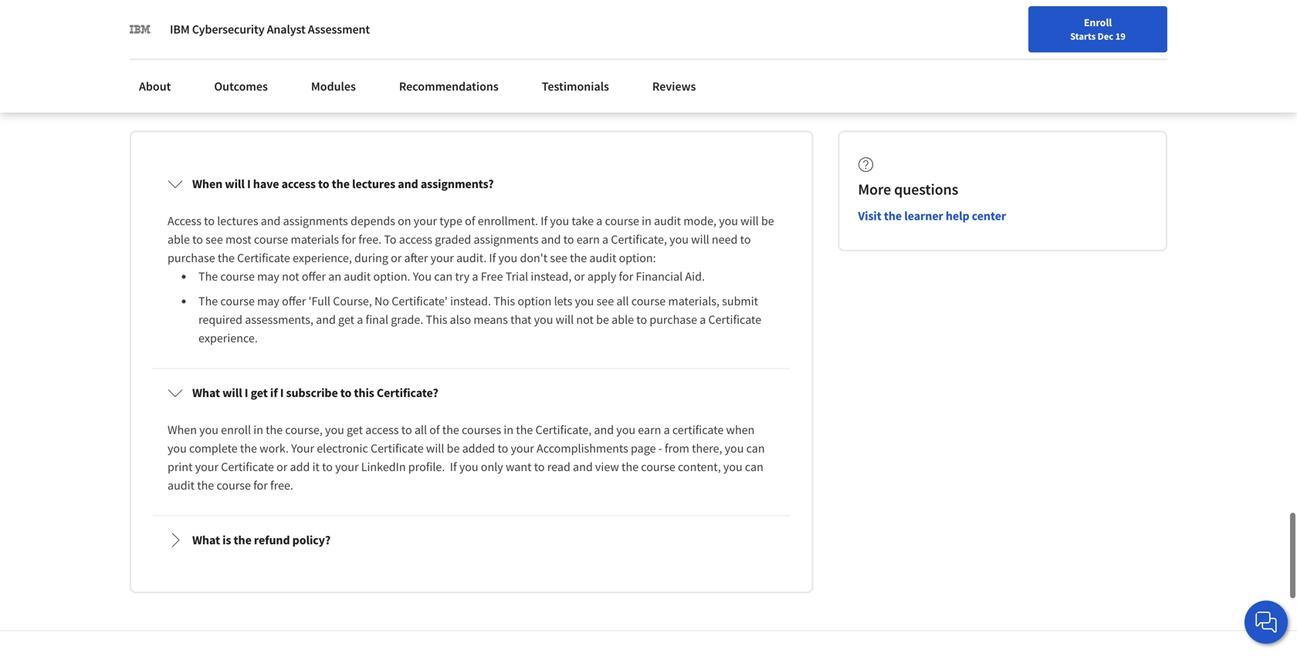 Task type: describe. For each thing, give the bounding box(es) containing it.
offer inside the course may offer 'full course, no certificate' instead. this option lets you see all course materials, submit required assessments, and get a final grade. this also means that you will not be able to purchase a certificate experience.
[[282, 294, 306, 309]]

want
[[506, 460, 532, 475]]

the course may not offer an audit option. you can try a free trial instead, or apply for financial aid.
[[198, 269, 705, 284]]

chat with us image
[[1254, 611, 1278, 635]]

will down mode,
[[691, 232, 709, 247]]

content,
[[678, 460, 721, 475]]

try
[[455, 269, 470, 284]]

course right take
[[605, 213, 639, 229]]

enroll starts dec 19
[[1070, 15, 1126, 42]]

to right it
[[322, 460, 333, 475]]

if
[[270, 386, 278, 401]]

you down option
[[534, 312, 553, 328]]

the course may offer 'full course, no certificate' instead. this option lets you see all course materials, submit required assessments, and get a final grade. this also means that you will not be able to purchase a certificate experience.
[[198, 294, 764, 346]]

during
[[354, 250, 388, 266]]

1 horizontal spatial in
[[504, 423, 513, 438]]

when will i have access to the lectures and assignments? button
[[155, 162, 788, 206]]

will right mode,
[[741, 213, 759, 229]]

what for what is the refund policy?
[[192, 533, 220, 548]]

don't
[[520, 250, 547, 266]]

the right "visit"
[[884, 208, 902, 224]]

have
[[253, 176, 279, 192]]

analyst
[[267, 22, 305, 37]]

1 horizontal spatial this
[[493, 294, 515, 309]]

0 vertical spatial if
[[541, 213, 547, 229]]

starts
[[1070, 30, 1096, 42]]

when
[[726, 423, 755, 438]]

1 horizontal spatial assignments
[[474, 232, 539, 247]]

apply
[[587, 269, 616, 284]]

you up page
[[616, 423, 635, 438]]

and up accomplishments
[[594, 423, 614, 438]]

a down materials,
[[700, 312, 706, 328]]

more
[[858, 180, 891, 199]]

instead.
[[450, 294, 491, 309]]

work.
[[260, 441, 289, 457]]

the up want
[[516, 423, 533, 438]]

not inside the course may offer 'full course, no certificate' instead. this option lets you see all course materials, submit required assessments, and get a final grade. this also means that you will not be able to purchase a certificate experience.
[[576, 312, 594, 328]]

access inside dropdown button
[[281, 176, 316, 192]]

aid.
[[685, 269, 705, 284]]

an
[[328, 269, 341, 284]]

a right try
[[472, 269, 478, 284]]

and down accomplishments
[[573, 460, 593, 475]]

earn inside when you enroll in the course, you get access to all of the courses in the certificate, and you earn a certificate when you complete the work. your electronic certificate will be added to your accomplishments page - from there, you can print your certificate or add it to your linkedin profile.  if you only want to read and view the course content, you can audit the course for free.
[[638, 423, 661, 438]]

to inside dropdown button
[[318, 176, 329, 192]]

modules
[[311, 79, 356, 94]]

complete
[[189, 441, 238, 457]]

required
[[198, 312, 242, 328]]

what is the refund policy?
[[192, 533, 331, 548]]

courses
[[462, 423, 501, 438]]

need
[[712, 232, 738, 247]]

audit.
[[456, 250, 487, 266]]

experience.
[[198, 331, 258, 346]]

profile.
[[408, 460, 445, 475]]

of inside access to lectures and assignments depends on your type of enrollment. if you take a course in audit mode, you will be able to see most course materials for free. to access graded assignments and to earn a certificate, you will need to purchase the certificate experience, during or after your audit. if you don't see the audit option:
[[465, 213, 475, 229]]

final
[[366, 312, 388, 328]]

frequently
[[130, 85, 230, 112]]

course,
[[333, 294, 372, 309]]

the down enroll
[[240, 441, 257, 457]]

the inside dropdown button
[[332, 176, 350, 192]]

mode,
[[683, 213, 716, 229]]

modules link
[[302, 69, 365, 103]]

collapsed list
[[150, 157, 793, 618]]

certificate down work.
[[221, 460, 274, 475]]

outcomes
[[214, 79, 268, 94]]

i for get
[[245, 386, 248, 401]]

english
[[1001, 17, 1038, 33]]

electronic
[[317, 441, 368, 457]]

reviews link
[[643, 69, 705, 103]]

19
[[1115, 30, 1126, 42]]

it
[[312, 460, 320, 475]]

will inside dropdown button
[[222, 386, 242, 401]]

access inside when you enroll in the course, you get access to all of the courses in the certificate, and you earn a certificate when you complete the work. your electronic certificate will be added to your accomplishments page - from there, you can print your certificate or add it to your linkedin profile.  if you only want to read and view the course content, you can audit the course for free.
[[365, 423, 399, 438]]

course down complete
[[217, 478, 251, 494]]

ibm cybersecurity analyst assessment
[[170, 22, 370, 37]]

of inside when you enroll in the course, you get access to all of the courses in the certificate, and you earn a certificate when you complete the work. your electronic certificate will be added to your accomplishments page - from there, you can print your certificate or add it to your linkedin profile.  if you only want to read and view the course content, you can audit the course for free.
[[429, 423, 440, 438]]

is
[[222, 533, 231, 548]]

a inside when you enroll in the course, you get access to all of the courses in the certificate, and you earn a certificate when you complete the work. your electronic certificate will be added to your accomplishments page - from there, you can print your certificate or add it to your linkedin profile.  if you only want to read and view the course content, you can audit the course for free.
[[664, 423, 670, 438]]

free
[[481, 269, 503, 284]]

and inside dropdown button
[[398, 176, 418, 192]]

able inside access to lectures and assignments depends on your type of enrollment. if you take a course in audit mode, you will be able to see most course materials for free. to access graded assignments and to earn a certificate, you will need to purchase the certificate experience, during or after your audit. if you don't see the audit option:
[[168, 232, 190, 247]]

certificate, inside when you enroll in the course, you get access to all of the courses in the certificate, and you earn a certificate when you complete the work. your electronic certificate will be added to your accomplishments page - from there, you can print your certificate or add it to your linkedin profile.  if you only want to read and view the course content, you can audit the course for free.
[[535, 423, 592, 438]]

the for the course may not offer an audit option. you can try a free trial instead, or apply for financial aid.
[[198, 269, 218, 284]]

certificate?
[[377, 386, 438, 401]]

that
[[510, 312, 531, 328]]

to
[[384, 232, 396, 247]]

this
[[354, 386, 374, 401]]

most
[[225, 232, 251, 247]]

you up print
[[168, 441, 187, 457]]

1 vertical spatial or
[[574, 269, 585, 284]]

will inside the course may offer 'full course, no certificate' instead. this option lets you see all course materials, submit required assessments, and get a final grade. this also means that you will not be able to purchase a certificate experience.
[[556, 312, 574, 328]]

enroll
[[1084, 15, 1112, 29]]

be inside access to lectures and assignments depends on your type of enrollment. if you take a course in audit mode, you will be able to see most course materials for free. to access graded assignments and to earn a certificate, you will need to purchase the certificate experience, during or after your audit. if you don't see the audit option:
[[761, 213, 774, 229]]

get inside the course may offer 'full course, no certificate' instead. this option lets you see all course materials, submit required assessments, and get a final grade. this also means that you will not be able to purchase a certificate experience.
[[338, 312, 354, 328]]

all inside when you enroll in the course, you get access to all of the courses in the certificate, and you earn a certificate when you complete the work. your electronic certificate will be added to your accomplishments page - from there, you can print your certificate or add it to your linkedin profile.  if you only want to read and view the course content, you can audit the course for free.
[[414, 423, 427, 438]]

to inside the course may offer 'full course, no certificate' instead. this option lets you see all course materials, submit required assessments, and get a final grade. this also means that you will not be able to purchase a certificate experience.
[[636, 312, 647, 328]]

a left final
[[357, 312, 363, 328]]

you up need
[[719, 213, 738, 229]]

page
[[631, 441, 656, 457]]

certificate up the linkedin
[[371, 441, 424, 457]]

what is the refund policy? button
[[155, 519, 788, 562]]

and down have
[[261, 213, 281, 229]]

you up electronic
[[325, 423, 344, 438]]

0 vertical spatial can
[[434, 269, 453, 284]]

course down most
[[220, 269, 255, 284]]

course right most
[[254, 232, 288, 247]]

enroll
[[221, 423, 251, 438]]

the down complete
[[197, 478, 214, 494]]

also
[[450, 312, 471, 328]]

recommendations link
[[390, 69, 508, 103]]

ibm image
[[130, 19, 151, 40]]

the up work.
[[266, 423, 283, 438]]

audit right an
[[344, 269, 371, 284]]

linkedin
[[361, 460, 406, 475]]

english button
[[973, 0, 1066, 50]]

or inside access to lectures and assignments depends on your type of enrollment. if you take a course in audit mode, you will be able to see most course materials for free. to access graded assignments and to earn a certificate, you will need to purchase the certificate experience, during or after your audit. if you don't see the audit option:
[[391, 250, 402, 266]]

a right take
[[596, 213, 602, 229]]

about
[[139, 79, 171, 94]]

will inside dropdown button
[[225, 176, 245, 192]]

for inside access to lectures and assignments depends on your type of enrollment. if you take a course in audit mode, you will be able to see most course materials for free. to access graded assignments and to earn a certificate, you will need to purchase the certificate experience, during or after your audit. if you don't see the audit option:
[[341, 232, 356, 247]]

testimonials link
[[533, 69, 618, 103]]

from
[[665, 441, 689, 457]]

materials
[[291, 232, 339, 247]]

assignments?
[[421, 176, 494, 192]]

print
[[168, 460, 193, 475]]

to right access
[[204, 213, 215, 229]]

to down take
[[563, 232, 574, 247]]

you right lets
[[575, 294, 594, 309]]

the down page
[[622, 460, 639, 475]]

the left courses at the left of page
[[442, 423, 459, 438]]

ibm
[[170, 22, 190, 37]]

you down added
[[459, 460, 478, 475]]

option.
[[373, 269, 410, 284]]

you left take
[[550, 213, 569, 229]]

access inside access to lectures and assignments depends on your type of enrollment. if you take a course in audit mode, you will be able to see most course materials for free. to access graded assignments and to earn a certificate, you will need to purchase the certificate experience, during or after your audit. if you don't see the audit option:
[[399, 232, 432, 247]]

means
[[474, 312, 508, 328]]

option:
[[619, 250, 656, 266]]

graded
[[435, 232, 471, 247]]



Task type: locate. For each thing, give the bounding box(es) containing it.
dec
[[1098, 30, 1113, 42]]

1 vertical spatial be
[[596, 312, 609, 328]]

outcomes link
[[205, 69, 277, 103]]

0 horizontal spatial or
[[276, 460, 287, 475]]

visit the learner help center link
[[858, 208, 1006, 224]]

free.
[[358, 232, 382, 247], [270, 478, 293, 494]]

only
[[481, 460, 503, 475]]

you
[[413, 269, 432, 284]]

to down access
[[192, 232, 203, 247]]

lets
[[554, 294, 572, 309]]

1 horizontal spatial able
[[612, 312, 634, 328]]

0 horizontal spatial free.
[[270, 478, 293, 494]]

assignments
[[283, 213, 348, 229], [474, 232, 539, 247]]

if up free on the left of page
[[489, 250, 496, 266]]

course down -
[[641, 460, 675, 475]]

1 vertical spatial able
[[612, 312, 634, 328]]

view
[[595, 460, 619, 475]]

what left 'is'
[[192, 533, 220, 548]]

1 horizontal spatial not
[[576, 312, 594, 328]]

2 may from the top
[[257, 294, 279, 309]]

1 vertical spatial questions
[[894, 180, 958, 199]]

lectures
[[352, 176, 395, 192], [217, 213, 258, 229]]

be inside the course may offer 'full course, no certificate' instead. this option lets you see all course materials, submit required assessments, and get a final grade. this also means that you will not be able to purchase a certificate experience.
[[596, 312, 609, 328]]

visit the learner help center
[[858, 208, 1006, 224]]

what up complete
[[192, 386, 220, 401]]

when up complete
[[168, 423, 197, 438]]

certificate
[[237, 250, 290, 266], [708, 312, 761, 328], [371, 441, 424, 457], [221, 460, 274, 475]]

1 horizontal spatial purchase
[[650, 312, 697, 328]]

certificate down most
[[237, 250, 290, 266]]

1 vertical spatial if
[[489, 250, 496, 266]]

0 vertical spatial the
[[198, 269, 218, 284]]

1 horizontal spatial for
[[341, 232, 356, 247]]

certificate,
[[611, 232, 667, 247], [535, 423, 592, 438]]

purchase
[[168, 250, 215, 266], [650, 312, 697, 328]]

you right content, at the right bottom of the page
[[723, 460, 742, 475]]

0 vertical spatial certificate,
[[611, 232, 667, 247]]

0 horizontal spatial this
[[426, 312, 447, 328]]

purchase inside the course may offer 'full course, no certificate' instead. this option lets you see all course materials, submit required assessments, and get a final grade. this also means that you will not be able to purchase a certificate experience.
[[650, 312, 697, 328]]

your up want
[[511, 441, 534, 457]]

show notifications image
[[1089, 19, 1107, 38]]

and up don't on the left top of page
[[541, 232, 561, 247]]

2 vertical spatial or
[[276, 460, 287, 475]]

your
[[291, 441, 314, 457]]

1 vertical spatial all
[[414, 423, 427, 438]]

be inside when you enroll in the course, you get access to all of the courses in the certificate, and you earn a certificate when you complete the work. your electronic certificate will be added to your accomplishments page - from there, you can print your certificate or add it to your linkedin profile.  if you only want to read and view the course content, you can audit the course for free.
[[447, 441, 460, 457]]

when up access
[[192, 176, 222, 192]]

when you enroll in the course, you get access to all of the courses in the certificate, and you earn a certificate when you complete the work. your electronic certificate will be added to your accomplishments page - from there, you can print your certificate or add it to your linkedin profile.  if you only want to read and view the course content, you can audit the course for free.
[[168, 423, 767, 494]]

1 vertical spatial lectures
[[217, 213, 258, 229]]

a up apply
[[602, 232, 608, 247]]

of
[[465, 213, 475, 229], [429, 423, 440, 438]]

add
[[290, 460, 310, 475]]

in inside access to lectures and assignments depends on your type of enrollment. if you take a course in audit mode, you will be able to see most course materials for free. to access graded assignments and to earn a certificate, you will need to purchase the certificate experience, during or after your audit. if you don't see the audit option:
[[642, 213, 651, 229]]

0 horizontal spatial earn
[[577, 232, 600, 247]]

what for what will i get if i subscribe to this certificate?
[[192, 386, 220, 401]]

offer down "experience,"
[[302, 269, 326, 284]]

2 horizontal spatial or
[[574, 269, 585, 284]]

will
[[225, 176, 245, 192], [741, 213, 759, 229], [691, 232, 709, 247], [556, 312, 574, 328], [222, 386, 242, 401], [426, 441, 444, 457]]

you up complete
[[199, 423, 218, 438]]

free. up during
[[358, 232, 382, 247]]

offer up assessments,
[[282, 294, 306, 309]]

1 the from the top
[[198, 269, 218, 284]]

will up enroll
[[222, 386, 242, 401]]

in up 'option:'
[[642, 213, 651, 229]]

get
[[338, 312, 354, 328], [251, 386, 268, 401], [347, 423, 363, 438]]

and inside the course may offer 'full course, no certificate' instead. this option lets you see all course materials, submit required assessments, and get a final grade. this also means that you will not be able to purchase a certificate experience.
[[316, 312, 336, 328]]

1 vertical spatial certificate,
[[535, 423, 592, 438]]

1 vertical spatial get
[[251, 386, 268, 401]]

or inside when you enroll in the course, you get access to all of the courses in the certificate, and you earn a certificate when you complete the work. your electronic certificate will be added to your accomplishments page - from there, you can print your certificate or add it to your linkedin profile.  if you only want to read and view the course content, you can audit the course for free.
[[276, 460, 287, 475]]

the right 'is'
[[234, 533, 252, 548]]

when inside when you enroll in the course, you get access to all of the courses in the certificate, and you earn a certificate when you complete the work. your electronic certificate will be added to your accomplishments page - from there, you can print your certificate or add it to your linkedin profile.  if you only want to read and view the course content, you can audit the course for free.
[[168, 423, 197, 438]]

for down 'option:'
[[619, 269, 633, 284]]

if inside when you enroll in the course, you get access to all of the courses in the certificate, and you earn a certificate when you complete the work. your electronic certificate will be added to your accomplishments page - from there, you can print your certificate or add it to your linkedin profile.  if you only want to read and view the course content, you can audit the course for free.
[[450, 460, 457, 475]]

1 vertical spatial this
[[426, 312, 447, 328]]

accomplishments
[[537, 441, 628, 457]]

1 horizontal spatial lectures
[[352, 176, 395, 192]]

0 vertical spatial access
[[281, 176, 316, 192]]

course down financial at the top of the page
[[631, 294, 666, 309]]

learner
[[904, 208, 943, 224]]

be
[[761, 213, 774, 229], [596, 312, 609, 328], [447, 441, 460, 457]]

1 vertical spatial offer
[[282, 294, 306, 309]]

course up required
[[220, 294, 255, 309]]

0 vertical spatial be
[[761, 213, 774, 229]]

certificate inside the course may offer 'full course, no certificate' instead. this option lets you see all course materials, submit required assessments, and get a final grade. this also means that you will not be able to purchase a certificate experience.
[[708, 312, 761, 328]]

all up profile.
[[414, 423, 427, 438]]

free. down add in the bottom of the page
[[270, 478, 293, 494]]

reviews
[[652, 79, 696, 94]]

on
[[398, 213, 411, 229]]

1 vertical spatial the
[[198, 294, 218, 309]]

added
[[462, 441, 495, 457]]

0 horizontal spatial all
[[414, 423, 427, 438]]

1 horizontal spatial all
[[616, 294, 629, 309]]

all down 'option:'
[[616, 294, 629, 309]]

0 vertical spatial of
[[465, 213, 475, 229]]

to down financial at the top of the page
[[636, 312, 647, 328]]

1 vertical spatial for
[[619, 269, 633, 284]]

assignments up materials
[[283, 213, 348, 229]]

free. inside access to lectures and assignments depends on your type of enrollment. if you take a course in audit mode, you will be able to see most course materials for free. to access graded assignments and to earn a certificate, you will need to purchase the certificate experience, during or after your audit. if you don't see the audit option:
[[358, 232, 382, 247]]

None search field
[[220, 10, 591, 41]]

your up the course may not offer an audit option. you can try a free trial instead, or apply for financial aid.
[[430, 250, 454, 266]]

certificate inside access to lectures and assignments depends on your type of enrollment. if you take a course in audit mode, you will be able to see most course materials for free. to access graded assignments and to earn a certificate, you will need to purchase the certificate experience, during or after your audit. if you don't see the audit option:
[[237, 250, 290, 266]]

and
[[398, 176, 418, 192], [261, 213, 281, 229], [541, 232, 561, 247], [316, 312, 336, 328], [594, 423, 614, 438], [573, 460, 593, 475]]

0 horizontal spatial lectures
[[217, 213, 258, 229]]

1 vertical spatial purchase
[[650, 312, 697, 328]]

will left have
[[225, 176, 245, 192]]

1 vertical spatial what
[[192, 533, 220, 548]]

0 vertical spatial not
[[282, 269, 299, 284]]

able inside the course may offer 'full course, no certificate' instead. this option lets you see all course materials, submit required assessments, and get a final grade. this also means that you will not be able to purchase a certificate experience.
[[612, 312, 634, 328]]

cybersecurity
[[192, 22, 264, 37]]

you up the trial at the top left of page
[[498, 250, 517, 266]]

access
[[168, 213, 201, 229]]

1 vertical spatial can
[[746, 441, 765, 457]]

you down mode,
[[669, 232, 689, 247]]

the
[[198, 269, 218, 284], [198, 294, 218, 309]]

be down apply
[[596, 312, 609, 328]]

to down certificate?
[[401, 423, 412, 438]]

enrollment.
[[478, 213, 538, 229]]

2 horizontal spatial see
[[596, 294, 614, 309]]

1 vertical spatial assignments
[[474, 232, 539, 247]]

depends
[[350, 213, 395, 229]]

purchase inside access to lectures and assignments depends on your type of enrollment. if you take a course in audit mode, you will be able to see most course materials for free. to access graded assignments and to earn a certificate, you will need to purchase the certificate experience, during or after your audit. if you don't see the audit option:
[[168, 250, 215, 266]]

what inside dropdown button
[[192, 386, 220, 401]]

certificate
[[672, 423, 724, 438]]

0 vertical spatial when
[[192, 176, 222, 192]]

or up option.
[[391, 250, 402, 266]]

type
[[439, 213, 462, 229]]

if for courses
[[450, 460, 457, 475]]

to up only
[[498, 441, 508, 457]]

assignments down enrollment.
[[474, 232, 539, 247]]

audit down print
[[168, 478, 195, 494]]

0 vertical spatial what
[[192, 386, 220, 401]]

0 vertical spatial purchase
[[168, 250, 215, 266]]

questions
[[292, 85, 383, 112], [894, 180, 958, 199]]

and up on
[[398, 176, 418, 192]]

in right courses at the left of page
[[504, 423, 513, 438]]

questions down assessment
[[292, 85, 383, 112]]

free. inside when you enroll in the course, you get access to all of the courses in the certificate, and you earn a certificate when you complete the work. your electronic certificate will be added to your accomplishments page - from there, you can print your certificate or add it to your linkedin profile.  if you only want to read and view the course content, you can audit the course for free.
[[270, 478, 293, 494]]

1 horizontal spatial if
[[489, 250, 496, 266]]

be left added
[[447, 441, 460, 457]]

0 horizontal spatial questions
[[292, 85, 383, 112]]

1 what from the top
[[192, 386, 220, 401]]

audit up apply
[[589, 250, 616, 266]]

to inside dropdown button
[[340, 386, 352, 401]]

to right need
[[740, 232, 751, 247]]

the inside the course may offer 'full course, no certificate' instead. this option lets you see all course materials, submit required assessments, and get a final grade. this also means that you will not be able to purchase a certificate experience.
[[198, 294, 218, 309]]

more questions
[[858, 180, 958, 199]]

of up profile.
[[429, 423, 440, 438]]

0 vertical spatial free.
[[358, 232, 382, 247]]

financial
[[636, 269, 683, 284]]

when inside when will i have access to the lectures and assignments? dropdown button
[[192, 176, 222, 192]]

1 vertical spatial not
[[576, 312, 594, 328]]

0 vertical spatial earn
[[577, 232, 600, 247]]

1 vertical spatial free.
[[270, 478, 293, 494]]

when will i have access to the lectures and assignments?
[[192, 176, 494, 192]]

materials,
[[668, 294, 720, 309]]

read
[[547, 460, 570, 475]]

certificate, inside access to lectures and assignments depends on your type of enrollment. if you take a course in audit mode, you will be able to see most course materials for free. to access graded assignments and to earn a certificate, you will need to purchase the certificate experience, during or after your audit. if you don't see the audit option:
[[611, 232, 667, 247]]

0 vertical spatial get
[[338, 312, 354, 328]]

2 horizontal spatial for
[[619, 269, 633, 284]]

your down electronic
[[335, 460, 359, 475]]

1 horizontal spatial or
[[391, 250, 402, 266]]

0 horizontal spatial able
[[168, 232, 190, 247]]

opens in a new tab image
[[556, 590, 569, 602]]

1 horizontal spatial be
[[596, 312, 609, 328]]

to left read at the left bottom of page
[[534, 460, 545, 475]]

i right if
[[280, 386, 284, 401]]

all inside the course may offer 'full course, no certificate' instead. this option lets you see all course materials, submit required assessments, and get a final grade. this also means that you will not be able to purchase a certificate experience.
[[616, 294, 629, 309]]

get inside dropdown button
[[251, 386, 268, 401]]

0 vertical spatial see
[[205, 232, 223, 247]]

-
[[658, 441, 662, 457]]

purchase down materials,
[[650, 312, 697, 328]]

2 horizontal spatial if
[[541, 213, 547, 229]]

0 vertical spatial may
[[257, 269, 279, 284]]

1 vertical spatial access
[[399, 232, 432, 247]]

what
[[192, 386, 220, 401], [192, 533, 220, 548]]

0 vertical spatial able
[[168, 232, 190, 247]]

the up materials
[[332, 176, 350, 192]]

1 vertical spatial see
[[550, 250, 567, 266]]

able down apply
[[612, 312, 634, 328]]

lectures up most
[[217, 213, 258, 229]]

refund
[[254, 533, 290, 548]]

1 horizontal spatial of
[[465, 213, 475, 229]]

grade.
[[391, 312, 423, 328]]

for up during
[[341, 232, 356, 247]]

2 vertical spatial can
[[745, 460, 763, 475]]

the inside dropdown button
[[234, 533, 252, 548]]

you down when
[[725, 441, 744, 457]]

will inside when you enroll in the course, you get access to all of the courses in the certificate, and you earn a certificate when you complete the work. your electronic certificate will be added to your accomplishments page - from there, you can print your certificate or add it to your linkedin profile.  if you only want to read and view the course content, you can audit the course for free.
[[426, 441, 444, 457]]

0 vertical spatial offer
[[302, 269, 326, 284]]

for inside when you enroll in the course, you get access to all of the courses in the certificate, and you earn a certificate when you complete the work. your electronic certificate will be added to your accomplishments page - from there, you can print your certificate or add it to your linkedin profile.  if you only want to read and view the course content, you can audit the course for free.
[[253, 478, 268, 494]]

course,
[[285, 423, 323, 438]]

audit
[[654, 213, 681, 229], [589, 250, 616, 266], [344, 269, 371, 284], [168, 478, 195, 494]]

your down complete
[[195, 460, 219, 475]]

0 horizontal spatial for
[[253, 478, 268, 494]]

when
[[192, 176, 222, 192], [168, 423, 197, 438]]

when for when you enroll in the course, you get access to all of the courses in the certificate, and you earn a certificate when you complete the work. your electronic certificate will be added to your accomplishments page - from there, you can print your certificate or add it to your linkedin profile.  if you only want to read and view the course content, you can audit the course for free.
[[168, 423, 197, 438]]

1 vertical spatial when
[[168, 423, 197, 438]]

when for when will i have access to the lectures and assignments?
[[192, 176, 222, 192]]

i for have
[[247, 176, 251, 192]]

'full
[[308, 294, 330, 309]]

0 vertical spatial this
[[493, 294, 515, 309]]

can
[[434, 269, 453, 284], [746, 441, 765, 457], [745, 460, 763, 475]]

or left add in the bottom of the page
[[276, 460, 287, 475]]

center
[[972, 208, 1006, 224]]

i left have
[[247, 176, 251, 192]]

1 horizontal spatial certificate,
[[611, 232, 667, 247]]

experience,
[[293, 250, 352, 266]]

may for not
[[257, 269, 279, 284]]

frequently asked questions
[[130, 85, 383, 112]]

may for offer
[[257, 294, 279, 309]]

earn inside access to lectures and assignments depends on your type of enrollment. if you take a course in audit mode, you will be able to see most course materials for free. to access graded assignments and to earn a certificate, you will need to purchase the certificate experience, during or after your audit. if you don't see the audit option:
[[577, 232, 600, 247]]

0 horizontal spatial not
[[282, 269, 299, 284]]

0 vertical spatial for
[[341, 232, 356, 247]]

will up profile.
[[426, 441, 444, 457]]

to left this
[[340, 386, 352, 401]]

get inside when you enroll in the course, you get access to all of the courses in the certificate, and you earn a certificate when you complete the work. your electronic certificate will be added to your accomplishments page - from there, you can print your certificate or add it to your linkedin profile.  if you only want to read and view the course content, you can audit the course for free.
[[347, 423, 363, 438]]

0 vertical spatial all
[[616, 294, 629, 309]]

0 horizontal spatial if
[[450, 460, 457, 475]]

2 vertical spatial for
[[253, 478, 268, 494]]

2 the from the top
[[198, 294, 218, 309]]

the down most
[[218, 250, 235, 266]]

the up the instead,
[[570, 250, 587, 266]]

a up from
[[664, 423, 670, 438]]

option
[[518, 294, 552, 309]]

for down work.
[[253, 478, 268, 494]]

1 vertical spatial earn
[[638, 423, 661, 438]]

audit inside when you enroll in the course, you get access to all of the courses in the certificate, and you earn a certificate when you complete the work. your electronic certificate will be added to your accomplishments page - from there, you can print your certificate or add it to your linkedin profile.  if you only want to read and view the course content, you can audit the course for free.
[[168, 478, 195, 494]]

see left most
[[205, 232, 223, 247]]

to
[[318, 176, 329, 192], [204, 213, 215, 229], [192, 232, 203, 247], [563, 232, 574, 247], [740, 232, 751, 247], [636, 312, 647, 328], [340, 386, 352, 401], [401, 423, 412, 438], [498, 441, 508, 457], [322, 460, 333, 475], [534, 460, 545, 475]]

1 horizontal spatial questions
[[894, 180, 958, 199]]

in
[[642, 213, 651, 229], [253, 423, 263, 438], [504, 423, 513, 438]]

the for the course may offer 'full course, no certificate' instead. this option lets you see all course materials, submit required assessments, and get a final grade. this also means that you will not be able to purchase a certificate experience.
[[198, 294, 218, 309]]

get down course,
[[338, 312, 354, 328]]

1 may from the top
[[257, 269, 279, 284]]

if for take
[[489, 250, 496, 266]]

0 horizontal spatial see
[[205, 232, 223, 247]]

recommendations
[[399, 79, 499, 94]]

0 vertical spatial assignments
[[283, 213, 348, 229]]

0 vertical spatial or
[[391, 250, 402, 266]]

i inside dropdown button
[[247, 176, 251, 192]]

testimonials
[[542, 79, 609, 94]]

there,
[[692, 441, 722, 457]]

be right mode,
[[761, 213, 774, 229]]

0 horizontal spatial assignments
[[283, 213, 348, 229]]

instead,
[[531, 269, 572, 284]]

may inside the course may offer 'full course, no certificate' instead. this option lets you see all course materials, submit required assessments, and get a final grade. this also means that you will not be able to purchase a certificate experience.
[[257, 294, 279, 309]]

2 vertical spatial be
[[447, 441, 460, 457]]

lectures inside when will i have access to the lectures and assignments? dropdown button
[[352, 176, 395, 192]]

access up after on the left of the page
[[399, 232, 432, 247]]

1 horizontal spatial earn
[[638, 423, 661, 438]]

audit left mode,
[[654, 213, 681, 229]]

certificate, up accomplishments
[[535, 423, 592, 438]]

2 what from the top
[[192, 533, 220, 548]]

certificate down submit
[[708, 312, 761, 328]]

2 vertical spatial see
[[596, 294, 614, 309]]

2 horizontal spatial be
[[761, 213, 774, 229]]

0 horizontal spatial be
[[447, 441, 460, 457]]

questions up learner
[[894, 180, 958, 199]]

0 vertical spatial questions
[[292, 85, 383, 112]]

2 vertical spatial get
[[347, 423, 363, 438]]

see inside the course may offer 'full course, no certificate' instead. this option lets you see all course materials, submit required assessments, and get a final grade. this also means that you will not be able to purchase a certificate experience.
[[596, 294, 614, 309]]

lectures inside access to lectures and assignments depends on your type of enrollment. if you take a course in audit mode, you will be able to see most course materials for free. to access graded assignments and to earn a certificate, you will need to purchase the certificate experience, during or after your audit. if you don't see the audit option:
[[217, 213, 258, 229]]

subscribe
[[286, 386, 338, 401]]

policy?
[[292, 533, 331, 548]]

0 horizontal spatial of
[[429, 423, 440, 438]]

0 horizontal spatial in
[[253, 423, 263, 438]]

access
[[281, 176, 316, 192], [399, 232, 432, 247], [365, 423, 399, 438]]

not down "experience,"
[[282, 269, 299, 284]]

what will i get if i subscribe to this certificate?
[[192, 386, 438, 401]]

1 horizontal spatial free.
[[358, 232, 382, 247]]

not down apply
[[576, 312, 594, 328]]

your right on
[[414, 213, 437, 229]]

1 horizontal spatial see
[[550, 250, 567, 266]]

get up electronic
[[347, 423, 363, 438]]

0 vertical spatial lectures
[[352, 176, 395, 192]]

help
[[946, 208, 969, 224]]

i left if
[[245, 386, 248, 401]]

2 vertical spatial access
[[365, 423, 399, 438]]

purchase down access
[[168, 250, 215, 266]]

lectures up depends
[[352, 176, 395, 192]]

this left also
[[426, 312, 447, 328]]

if right enrollment.
[[541, 213, 547, 229]]

a
[[596, 213, 602, 229], [602, 232, 608, 247], [472, 269, 478, 284], [357, 312, 363, 328], [700, 312, 706, 328], [664, 423, 670, 438]]

after
[[404, 250, 428, 266]]

1 vertical spatial of
[[429, 423, 440, 438]]

1 vertical spatial may
[[257, 294, 279, 309]]

2 vertical spatial if
[[450, 460, 457, 475]]

2 horizontal spatial in
[[642, 213, 651, 229]]

0 horizontal spatial certificate,
[[535, 423, 592, 438]]

0 horizontal spatial purchase
[[168, 250, 215, 266]]

what inside dropdown button
[[192, 533, 220, 548]]

take
[[572, 213, 594, 229]]

trial
[[505, 269, 528, 284]]



Task type: vqa. For each thing, say whether or not it's contained in the screenshot.
universities in the Get unlimited access to over 90% of courses, Projects, Specializations, and Professional Certificates on Coursera, taught by top instructors from leading universities and companies.
no



